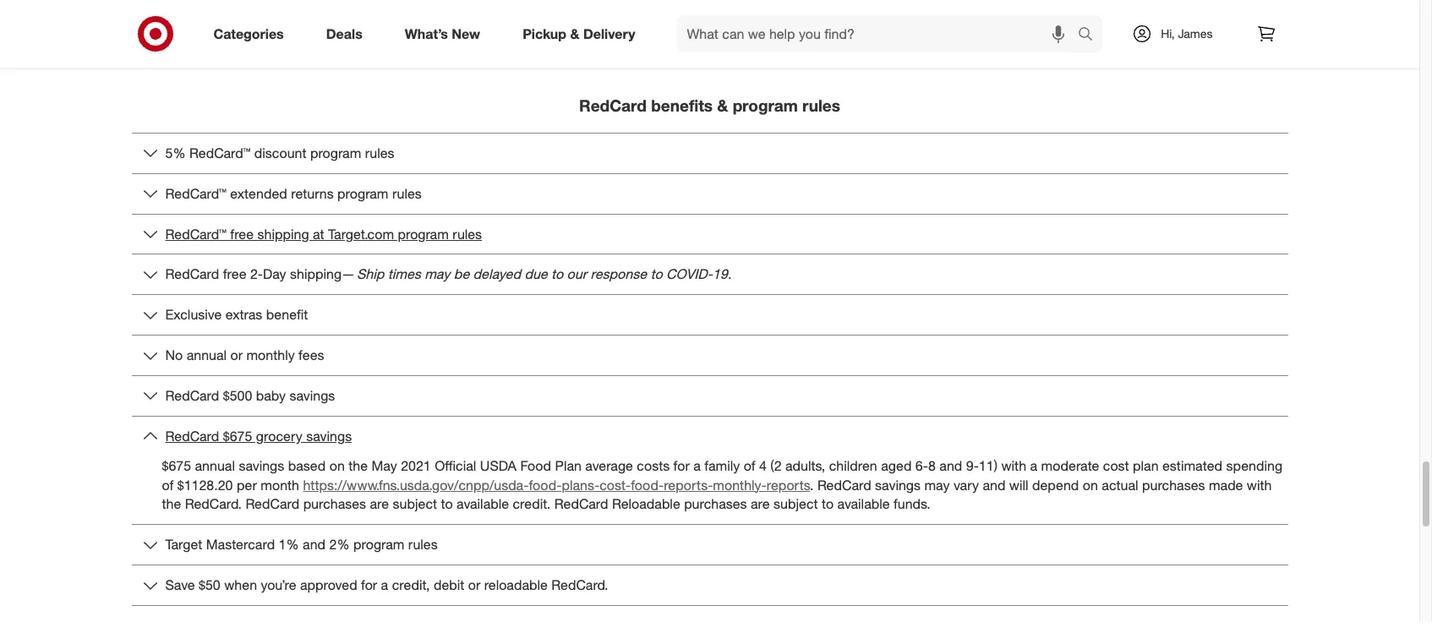 Task type: locate. For each thing, give the bounding box(es) containing it.
response
[[590, 266, 647, 283]]

our
[[567, 266, 587, 283]]

0 horizontal spatial &
[[570, 25, 579, 42]]

the inside $675 annual savings based on the may 2021 official usda food plan average costs for a family of 4 (2 adults, children aged 6-8 and 9-11) with a moderate cost plan estimated spending of $1128.20 per month
[[348, 457, 368, 474]]

redcard™ right 5% at the left of page
[[189, 145, 251, 161]]

pickup & delivery
[[523, 25, 635, 42]]

8
[[928, 457, 936, 474]]

free up 2-
[[230, 225, 254, 242]]

savings inside dropdown button
[[306, 428, 352, 445]]

0 horizontal spatial may
[[425, 266, 450, 283]]

subject down https://www.fns.usda.gov/cnpp/usda-
[[393, 496, 437, 513]]

and inside . redcard savings may vary and will depend on actual purchases made with the redcard. redcard purchases are subject to available credit. redcard reloadable purchases are subject to available funds.
[[983, 476, 1006, 493]]

program inside target mastercard 1% and 2% program rules dropdown button
[[353, 536, 404, 553]]

on inside . redcard savings may vary and will depend on actual purchases made with the redcard. redcard purchases are subject to available credit. redcard reloadable purchases are subject to available funds.
[[1083, 476, 1098, 493]]

or right debit
[[468, 577, 480, 594]]

1 vertical spatial with
[[1247, 476, 1272, 493]]

no
[[165, 347, 183, 364]]

of left $1128.20
[[162, 476, 174, 493]]

1 vertical spatial redcard.
[[551, 577, 608, 594]]

0 vertical spatial annual
[[187, 347, 227, 364]]

shipping down at
[[290, 266, 342, 283]]

redcard up exclusive
[[165, 266, 219, 283]]

are down may
[[370, 496, 389, 513]]

program up 5% redcard™ discount program rules dropdown button
[[733, 96, 798, 115]]

0 horizontal spatial and
[[303, 536, 326, 553]]

program inside 5% redcard™ discount program rules dropdown button
[[310, 145, 361, 161]]

program up returns
[[310, 145, 361, 161]]

savings down aged
[[875, 476, 921, 493]]

redcard left the benefits
[[579, 96, 647, 115]]

the down $1128.20
[[162, 496, 181, 513]]

at
[[313, 225, 324, 242]]

0 vertical spatial for
[[673, 457, 690, 474]]

a up the depend
[[1030, 457, 1037, 474]]

rules for redcard™ extended returns program rules
[[392, 185, 422, 202]]

cost
[[1103, 457, 1129, 474]]

food-
[[529, 476, 562, 493], [631, 476, 664, 493]]

1 vertical spatial and
[[983, 476, 1006, 493]]

are
[[370, 496, 389, 513], [751, 496, 770, 513]]

savings inside $675 annual savings based on the may 2021 official usda food plan average costs for a family of 4 (2 adults, children aged 6-8 and 9-11) with a moderate cost plan estimated spending of $1128.20 per month
[[239, 457, 284, 474]]

free for redcard
[[223, 266, 246, 283]]

redcard™ extended returns program rules
[[165, 185, 422, 202]]

&
[[570, 25, 579, 42], [717, 96, 728, 115]]

redcard™
[[189, 145, 251, 161], [165, 185, 226, 202], [165, 225, 226, 242]]

redcard up $1128.20
[[165, 428, 219, 445]]

are down monthly-
[[751, 496, 770, 513]]

1 vertical spatial may
[[924, 476, 950, 493]]

annual inside $675 annual savings based on the may 2021 official usda food plan average costs for a family of 4 (2 adults, children aged 6-8 and 9-11) with a moderate cost plan estimated spending of $1128.20 per month
[[195, 457, 235, 474]]

0 vertical spatial or
[[230, 347, 243, 364]]

1 vertical spatial &
[[717, 96, 728, 115]]

deals
[[326, 25, 362, 42]]

redcard. right reloadable
[[551, 577, 608, 594]]

may down '8'
[[924, 476, 950, 493]]

costs
[[637, 457, 670, 474]]

a left credit,
[[381, 577, 388, 594]]

annual up $1128.20
[[195, 457, 235, 474]]

exclusive extras benefit
[[165, 306, 308, 323]]

0 horizontal spatial or
[[230, 347, 243, 364]]

0 horizontal spatial on
[[329, 457, 345, 474]]

redcard inside dropdown button
[[165, 387, 219, 404]]

0 vertical spatial of
[[744, 457, 755, 474]]

benefit
[[266, 306, 308, 323]]

1 vertical spatial on
[[1083, 476, 1098, 493]]

available down the children
[[837, 496, 890, 513]]

1 horizontal spatial &
[[717, 96, 728, 115]]

1 horizontal spatial of
[[744, 457, 755, 474]]

0 vertical spatial redcard™
[[189, 145, 251, 161]]

you're
[[261, 577, 296, 594]]

baby
[[256, 387, 286, 404]]

1 horizontal spatial the
[[348, 457, 368, 474]]

search
[[1070, 27, 1111, 44]]

1 horizontal spatial or
[[468, 577, 480, 594]]

with
[[1001, 457, 1026, 474], [1247, 476, 1272, 493]]

grocery
[[256, 428, 303, 445]]

savings up 'per'
[[239, 457, 284, 474]]

savings down fees
[[289, 387, 335, 404]]

savings inside . redcard savings may vary and will depend on actual purchases made with the redcard. redcard purchases are subject to available credit. redcard reloadable purchases are subject to available funds.
[[875, 476, 921, 493]]

0 vertical spatial $675
[[223, 428, 252, 445]]

2 available from the left
[[837, 496, 890, 513]]

subject
[[393, 496, 437, 513], [774, 496, 818, 513]]

0 horizontal spatial redcard.
[[185, 496, 242, 513]]

6-
[[915, 457, 928, 474]]

program
[[733, 96, 798, 115], [310, 145, 361, 161], [337, 185, 388, 202], [398, 225, 449, 242], [353, 536, 404, 553]]

for up the reports-
[[673, 457, 690, 474]]

exclusive extras benefit button
[[131, 295, 1288, 335]]

may
[[425, 266, 450, 283], [924, 476, 950, 493]]

& right pickup
[[570, 25, 579, 42]]

redcard
[[579, 96, 647, 115], [165, 266, 219, 283], [165, 387, 219, 404], [165, 428, 219, 445], [817, 476, 871, 493], [245, 496, 299, 513], [554, 496, 608, 513]]

categories link
[[199, 15, 305, 52]]

the
[[348, 457, 368, 474], [162, 496, 181, 513]]

2 vertical spatial and
[[303, 536, 326, 553]]

extended
[[230, 185, 287, 202]]

1 vertical spatial $675
[[162, 457, 191, 474]]

due
[[524, 266, 547, 283]]

2 vertical spatial redcard™
[[165, 225, 226, 242]]

purchases up 2%
[[303, 496, 366, 513]]

new
[[452, 25, 480, 42]]

redcard™ free shipping at target.com program rules
[[165, 225, 482, 242]]

1 horizontal spatial $675
[[223, 428, 252, 445]]

0 vertical spatial the
[[348, 457, 368, 474]]

redcard™ inside dropdown button
[[165, 225, 226, 242]]

subject down reports
[[774, 496, 818, 513]]

rules
[[802, 96, 840, 115], [365, 145, 394, 161], [392, 185, 422, 202], [453, 225, 482, 242], [408, 536, 438, 553]]

redcard down the children
[[817, 476, 871, 493]]

program for returns
[[337, 185, 388, 202]]

2 horizontal spatial and
[[983, 476, 1006, 493]]

redcard™ down 5% at the left of page
[[165, 185, 226, 202]]

on down moderate
[[1083, 476, 1098, 493]]

food
[[520, 457, 551, 474]]

no annual or monthly fees button
[[131, 336, 1288, 375]]

0 horizontal spatial food-
[[529, 476, 562, 493]]

1 horizontal spatial may
[[924, 476, 950, 493]]

free left 2-
[[223, 266, 246, 283]]

food- down food
[[529, 476, 562, 493]]

on
[[329, 457, 345, 474], [1083, 476, 1098, 493]]

0 vertical spatial redcard.
[[185, 496, 242, 513]]

1 food- from the left
[[529, 476, 562, 493]]

1 vertical spatial for
[[361, 577, 377, 594]]

made
[[1209, 476, 1243, 493]]

0 vertical spatial on
[[329, 457, 345, 474]]

and right '8'
[[939, 457, 962, 474]]

What can we help you find? suggestions appear below search field
[[677, 15, 1082, 52]]

0 horizontal spatial of
[[162, 476, 174, 493]]

and right 1%
[[303, 536, 326, 553]]

for inside 'dropdown button'
[[361, 577, 377, 594]]

redcard down the no
[[165, 387, 219, 404]]

1 horizontal spatial food-
[[631, 476, 664, 493]]

credit.
[[513, 496, 551, 513]]

redcard benefits & program rules
[[579, 96, 840, 115]]

redcard inside dropdown button
[[165, 428, 219, 445]]

$675 up $1128.20
[[162, 457, 191, 474]]

0 horizontal spatial purchases
[[303, 496, 366, 513]]

1 horizontal spatial and
[[939, 457, 962, 474]]

0 horizontal spatial with
[[1001, 457, 1026, 474]]

1 vertical spatial or
[[468, 577, 480, 594]]

https://www.fns.usda.gov/cnpp/usda-
[[303, 476, 529, 493]]

for right approved
[[361, 577, 377, 594]]

annual inside dropdown button
[[187, 347, 227, 364]]

with down 'spending'
[[1247, 476, 1272, 493]]

2 horizontal spatial purchases
[[1142, 476, 1205, 493]]

0 vertical spatial with
[[1001, 457, 1026, 474]]

for inside $675 annual savings based on the may 2021 official usda food plan average costs for a family of 4 (2 adults, children aged 6-8 and 9-11) with a moderate cost plan estimated spending of $1128.20 per month
[[673, 457, 690, 474]]

redcard $675 grocery savings button
[[131, 417, 1288, 456]]

—
[[342, 266, 353, 283]]

1 vertical spatial annual
[[195, 457, 235, 474]]

or left monthly at the left bottom
[[230, 347, 243, 364]]

program inside redcard™ free shipping at target.com program rules dropdown button
[[398, 225, 449, 242]]

1 vertical spatial free
[[223, 266, 246, 283]]

$675
[[223, 428, 252, 445], [162, 457, 191, 474]]

0 horizontal spatial $675
[[162, 457, 191, 474]]

redcard.
[[185, 496, 242, 513], [551, 577, 608, 594]]

food- up reloadable
[[631, 476, 664, 493]]

program up 'times' in the top of the page
[[398, 225, 449, 242]]

0 vertical spatial and
[[939, 457, 962, 474]]

target mastercard 1% and 2% program rules
[[165, 536, 438, 553]]

0 horizontal spatial a
[[381, 577, 388, 594]]

0 vertical spatial shipping
[[257, 225, 309, 242]]

or inside no annual or monthly fees dropdown button
[[230, 347, 243, 364]]

annual right the no
[[187, 347, 227, 364]]

redcard down month
[[245, 496, 299, 513]]

a up the reports-
[[693, 457, 701, 474]]

0 horizontal spatial subject
[[393, 496, 437, 513]]

0 horizontal spatial the
[[162, 496, 181, 513]]

2021
[[401, 457, 431, 474]]

with inside . redcard savings may vary and will depend on actual purchases made with the redcard. redcard purchases are subject to available credit. redcard reloadable purchases are subject to available funds.
[[1247, 476, 1272, 493]]

1 horizontal spatial are
[[751, 496, 770, 513]]

to down the "adults," at the bottom
[[822, 496, 834, 513]]

1 vertical spatial redcard™
[[165, 185, 226, 202]]

.
[[810, 476, 814, 493]]

1 horizontal spatial on
[[1083, 476, 1098, 493]]

may left be
[[425, 266, 450, 283]]

for
[[673, 457, 690, 474], [361, 577, 377, 594]]

redcard™ up exclusive
[[165, 225, 226, 242]]

1 vertical spatial of
[[162, 476, 174, 493]]

1 vertical spatial the
[[162, 496, 181, 513]]

1 horizontal spatial redcard.
[[551, 577, 608, 594]]

redcard. inside save $50 when you're approved for a credit, debit or reloadable redcard. 'dropdown button'
[[551, 577, 608, 594]]

with up will
[[1001, 457, 1026, 474]]

or
[[230, 347, 243, 364], [468, 577, 480, 594]]

savings up 'based'
[[306, 428, 352, 445]]

of left "4"
[[744, 457, 755, 474]]

1 horizontal spatial for
[[673, 457, 690, 474]]

9-
[[966, 457, 979, 474]]

the left may
[[348, 457, 368, 474]]

save $50 when you're approved for a credit, debit or reloadable redcard.
[[165, 577, 608, 594]]

funds.
[[894, 496, 930, 513]]

purchases down estimated in the bottom of the page
[[1142, 476, 1205, 493]]

redcard. down $1128.20
[[185, 496, 242, 513]]

program up target.com
[[337, 185, 388, 202]]

0 horizontal spatial available
[[457, 496, 509, 513]]

$1128.20
[[177, 476, 233, 493]]

and down 11)
[[983, 476, 1006, 493]]

0 vertical spatial free
[[230, 225, 254, 242]]

0 vertical spatial &
[[570, 25, 579, 42]]

available down the usda
[[457, 496, 509, 513]]

0 horizontal spatial for
[[361, 577, 377, 594]]

save
[[165, 577, 195, 594]]

on right 'based'
[[329, 457, 345, 474]]

1 horizontal spatial with
[[1247, 476, 1272, 493]]

shipping left at
[[257, 225, 309, 242]]

1 horizontal spatial available
[[837, 496, 890, 513]]

program inside redcard™ extended returns program rules dropdown button
[[337, 185, 388, 202]]

& right the benefits
[[717, 96, 728, 115]]

free inside dropdown button
[[230, 225, 254, 242]]

2 are from the left
[[751, 496, 770, 513]]

what's new link
[[390, 15, 501, 52]]

$675 down $500 on the bottom left of page
[[223, 428, 252, 445]]

1 horizontal spatial subject
[[774, 496, 818, 513]]

purchases down $675 annual savings based on the may 2021 official usda food plan average costs for a family of 4 (2 adults, children aged 6-8 and 9-11) with a moderate cost plan estimated spending of $1128.20 per month
[[684, 496, 747, 513]]

ship
[[357, 266, 384, 283]]

free for redcard™
[[230, 225, 254, 242]]

2%
[[329, 536, 350, 553]]

free
[[230, 225, 254, 242], [223, 266, 246, 283]]

reloadable
[[612, 496, 680, 513]]

2-
[[250, 266, 263, 283]]

redcard $500 baby savings button
[[131, 376, 1288, 416]]

redcard™ for free
[[165, 225, 226, 242]]

program right 2%
[[353, 536, 404, 553]]

0 horizontal spatial are
[[370, 496, 389, 513]]

on inside $675 annual savings based on the may 2021 official usda food plan average costs for a family of 4 (2 adults, children aged 6-8 and 9-11) with a moderate cost plan estimated spending of $1128.20 per month
[[329, 457, 345, 474]]

annual
[[187, 347, 227, 364], [195, 457, 235, 474]]



Task type: vqa. For each thing, say whether or not it's contained in the screenshot.
month at the bottom left
yes



Task type: describe. For each thing, give the bounding box(es) containing it.
hi,
[[1161, 26, 1175, 41]]

may inside . redcard savings may vary and will depend on actual purchases made with the redcard. redcard purchases are subject to available credit. redcard reloadable purchases are subject to available funds.
[[924, 476, 950, 493]]

redcard™ for extended
[[165, 185, 226, 202]]

children
[[829, 457, 877, 474]]

1 horizontal spatial a
[[693, 457, 701, 474]]

credit,
[[392, 577, 430, 594]]

reports-
[[664, 476, 713, 493]]

per
[[237, 476, 257, 493]]

official
[[435, 457, 476, 474]]

0 vertical spatial may
[[425, 266, 450, 283]]

to left our on the left top of the page
[[551, 266, 563, 283]]

savings inside dropdown button
[[289, 387, 335, 404]]

mastercard
[[206, 536, 275, 553]]

$675 inside $675 annual savings based on the may 2021 official usda food plan average costs for a family of 4 (2 adults, children aged 6-8 and 9-11) with a moderate cost plan estimated spending of $1128.20 per month
[[162, 457, 191, 474]]

what's new
[[405, 25, 480, 42]]

aged
[[881, 457, 912, 474]]

returns
[[291, 185, 334, 202]]

target.com
[[328, 225, 394, 242]]

adults,
[[785, 457, 825, 474]]

program for discount
[[310, 145, 361, 161]]

benefits
[[651, 96, 713, 115]]

redcard down plans-
[[554, 496, 608, 513]]

& inside pickup & delivery link
[[570, 25, 579, 42]]

times
[[388, 266, 421, 283]]

rules for redcard benefits & program rules
[[802, 96, 840, 115]]

and inside dropdown button
[[303, 536, 326, 553]]

james
[[1178, 26, 1213, 41]]

covid-
[[666, 266, 713, 283]]

based
[[288, 457, 326, 474]]

be
[[454, 266, 469, 283]]

moderate
[[1041, 457, 1099, 474]]

redcard™ extended returns program rules button
[[131, 174, 1288, 214]]

1 available from the left
[[457, 496, 509, 513]]

$675 inside redcard $675 grocery savings dropdown button
[[223, 428, 252, 445]]

vary
[[954, 476, 979, 493]]

2 horizontal spatial a
[[1030, 457, 1037, 474]]

redcard free 2-day shipping — ship times may be delayed due to our response to covid-19.
[[165, 266, 731, 283]]

plan
[[555, 457, 582, 474]]

1%
[[279, 536, 299, 553]]

$50
[[199, 577, 220, 594]]

2 subject from the left
[[774, 496, 818, 513]]

usda
[[480, 457, 517, 474]]

https://www.fns.usda.gov/cnpp/usda-food-plans-cost-food-reports-monthly-reports link
[[303, 476, 810, 493]]

1 are from the left
[[370, 496, 389, 513]]

delayed
[[473, 266, 521, 283]]

1 subject from the left
[[393, 496, 437, 513]]

family
[[704, 457, 740, 474]]

monthly
[[246, 347, 295, 364]]

target mastercard 1% and 2% program rules button
[[131, 525, 1288, 565]]

annual for $675
[[195, 457, 235, 474]]

fees
[[299, 347, 324, 364]]

program for &
[[733, 96, 798, 115]]

cost-
[[599, 476, 631, 493]]

search button
[[1070, 15, 1111, 56]]

when
[[224, 577, 257, 594]]

to left covid-
[[650, 266, 662, 283]]

estimated
[[1162, 457, 1222, 474]]

approved
[[300, 577, 357, 594]]

https://www.fns.usda.gov/cnpp/usda-food-plans-cost-food-reports-monthly-reports
[[303, 476, 810, 493]]

2 food- from the left
[[631, 476, 664, 493]]

5% redcard™ discount program rules
[[165, 145, 394, 161]]

redcard. inside . redcard savings may vary and will depend on actual purchases made with the redcard. redcard purchases are subject to available credit. redcard reloadable purchases are subject to available funds.
[[185, 496, 242, 513]]

depend
[[1032, 476, 1079, 493]]

average
[[585, 457, 633, 474]]

pickup & delivery link
[[508, 15, 656, 52]]

month
[[261, 476, 299, 493]]

5% redcard™ discount program rules button
[[131, 134, 1288, 173]]

and inside $675 annual savings based on the may 2021 official usda food plan average costs for a family of 4 (2 adults, children aged 6-8 and 9-11) with a moderate cost plan estimated spending of $1128.20 per month
[[939, 457, 962, 474]]

1 horizontal spatial purchases
[[684, 496, 747, 513]]

with inside $675 annual savings based on the may 2021 official usda food plan average costs for a family of 4 (2 adults, children aged 6-8 and 9-11) with a moderate cost plan estimated spending of $1128.20 per month
[[1001, 457, 1026, 474]]

to down https://www.fns.usda.gov/cnpp/usda-
[[441, 496, 453, 513]]

or inside save $50 when you're approved for a credit, debit or reloadable redcard. 'dropdown button'
[[468, 577, 480, 594]]

$675 annual savings based on the may 2021 official usda food plan average costs for a family of 4 (2 adults, children aged 6-8 and 9-11) with a moderate cost plan estimated spending of $1128.20 per month
[[162, 457, 1283, 493]]

delivery
[[583, 25, 635, 42]]

. redcard savings may vary and will depend on actual purchases made with the redcard. redcard purchases are subject to available credit. redcard reloadable purchases are subject to available funds.
[[162, 476, 1272, 513]]

debit
[[434, 577, 464, 594]]

reports
[[767, 476, 810, 493]]

monthly-
[[713, 476, 767, 493]]

what's
[[405, 25, 448, 42]]

shipping inside dropdown button
[[257, 225, 309, 242]]

deals link
[[312, 15, 384, 52]]

annual for no
[[187, 347, 227, 364]]

$500
[[223, 387, 252, 404]]

day
[[263, 266, 286, 283]]

redcard $675 grocery savings
[[165, 428, 352, 445]]

discount
[[254, 145, 306, 161]]

spending
[[1226, 457, 1283, 474]]

hi, james
[[1161, 26, 1213, 41]]

reloadable
[[484, 577, 548, 594]]

will
[[1009, 476, 1028, 493]]

rules for 5% redcard™ discount program rules
[[365, 145, 394, 161]]

categories
[[213, 25, 284, 42]]

1 vertical spatial shipping
[[290, 266, 342, 283]]

11)
[[979, 457, 998, 474]]

may
[[371, 457, 397, 474]]

pickup
[[523, 25, 566, 42]]

19.
[[713, 266, 731, 283]]

plans-
[[562, 476, 599, 493]]

save $50 when you're approved for a credit, debit or reloadable redcard. button
[[131, 566, 1288, 605]]

target
[[165, 536, 202, 553]]

no annual or monthly fees
[[165, 347, 324, 364]]

a inside 'dropdown button'
[[381, 577, 388, 594]]

(2
[[770, 457, 782, 474]]

the inside . redcard savings may vary and will depend on actual purchases made with the redcard. redcard purchases are subject to available credit. redcard reloadable purchases are subject to available funds.
[[162, 496, 181, 513]]



